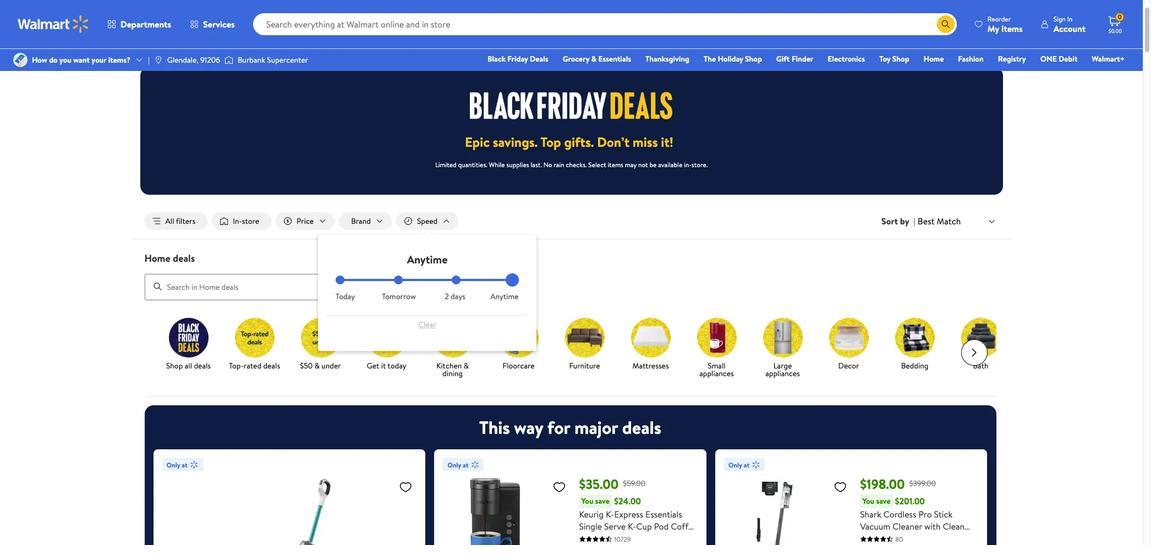 Task type: describe. For each thing, give the bounding box(es) containing it.
mattresses
[[632, 360, 669, 371]]

get it today link
[[358, 318, 415, 372]]

shark
[[860, 508, 881, 520]]

floorcare image
[[499, 318, 538, 357]]

top-rated deals link
[[226, 318, 283, 372]]

clear
[[418, 319, 436, 330]]

select
[[588, 160, 606, 169]]

decor link
[[820, 318, 877, 372]]

reorder
[[988, 14, 1011, 23]]

all filters button
[[144, 212, 208, 230]]

1 horizontal spatial k-
[[628, 520, 636, 532]]

burbank supercenter
[[238, 54, 308, 65]]

& for dining
[[464, 360, 469, 371]]

it
[[381, 360, 386, 371]]

gift finder
[[776, 53, 813, 64]]

0 $0.00
[[1109, 12, 1122, 35]]

top-rated deals
[[229, 360, 280, 371]]

0 horizontal spatial shop
[[166, 360, 183, 371]]

appliances for large
[[765, 368, 800, 379]]

toy shop
[[879, 53, 909, 64]]

stick
[[934, 508, 953, 520]]

how fast do you want your order? option group
[[336, 276, 519, 302]]

for
[[547, 415, 570, 439]]

clear button
[[336, 316, 519, 333]]

this
[[479, 415, 510, 439]]

sort by |
[[881, 215, 915, 227]]

shop all deals link
[[160, 318, 217, 372]]

account
[[1053, 22, 1086, 34]]

departments
[[120, 18, 171, 30]]

items?
[[108, 54, 130, 65]]

small appliances image
[[697, 318, 736, 357]]

only at group
[[162, 458, 417, 545]]

Search search field
[[253, 13, 957, 35]]

only for $198.00
[[728, 460, 742, 470]]

only inside 'group'
[[166, 460, 180, 470]]

items
[[608, 160, 623, 169]]

only at for $35.00
[[447, 460, 468, 470]]

search image
[[153, 282, 162, 291]]

kitchen & dining image
[[433, 318, 472, 357]]

bath
[[973, 360, 988, 371]]

home deals
[[144, 251, 195, 265]]

express
[[614, 508, 643, 520]]

deals right major
[[622, 415, 661, 439]]

my
[[988, 22, 999, 34]]

may
[[625, 160, 637, 169]]

walmart+
[[1092, 53, 1125, 64]]

you
[[59, 54, 71, 65]]

anytime inside how fast do you want your order? option group
[[490, 291, 518, 302]]

one debit link
[[1035, 53, 1082, 65]]

at for $198.00
[[744, 460, 749, 470]]

debit
[[1059, 53, 1077, 64]]

$201.00
[[895, 495, 925, 507]]

all
[[165, 216, 174, 227]]

friday
[[507, 53, 528, 64]]

it!
[[661, 133, 673, 151]]

deals inside shop all deals link
[[194, 360, 211, 371]]

sign in to add to favorites list, shark cordless pro stick vacuum cleaner with clean sense iq, iz540h image
[[834, 480, 847, 494]]

registry
[[998, 53, 1026, 64]]

black friday deals link
[[483, 53, 553, 65]]

while
[[489, 160, 505, 169]]

& for under
[[315, 360, 320, 371]]

the holiday shop
[[704, 53, 762, 64]]

want
[[73, 54, 90, 65]]

sign in to add to favorites list, keurig k-express essentials single serve k-cup pod coffee maker, black image
[[553, 480, 566, 494]]

serve
[[604, 520, 626, 532]]

shop all deals
[[166, 360, 211, 371]]

your
[[92, 54, 106, 65]]

kitchen & dining link
[[424, 318, 481, 379]]

mattresses link
[[622, 318, 679, 372]]

under
[[322, 360, 341, 371]]

keurig
[[579, 508, 604, 520]]

registry link
[[993, 53, 1031, 65]]

grocery & essentials
[[563, 53, 631, 64]]

you for $35.00
[[581, 496, 593, 507]]

& for essentials
[[591, 53, 597, 64]]

Search in Home deals search field
[[144, 274, 477, 300]]

sign in to add to favorites list, tineco ifloor 2 max cordless wet/dry vacuum cleaner and hard floor washer - limited edition (blue) image
[[399, 480, 412, 494]]

2 days
[[445, 291, 465, 302]]

| inside sort and filter section element
[[914, 215, 915, 227]]

walmart black friday deals for days image
[[470, 92, 673, 119]]

gift finder link
[[771, 53, 818, 65]]

top-rated deals image
[[235, 318, 274, 357]]

rated
[[244, 360, 261, 371]]

gifts.
[[564, 133, 594, 151]]

be
[[649, 160, 657, 169]]

small appliances
[[699, 360, 734, 379]]

grocery & essentials link
[[558, 53, 636, 65]]

bath link
[[952, 318, 1009, 372]]

91206
[[200, 54, 220, 65]]

0 vertical spatial essentials
[[598, 53, 631, 64]]

save for $35.00
[[595, 496, 610, 507]]

save for $198.00
[[876, 496, 891, 507]]

get
[[367, 360, 379, 371]]

black inside you save $24.00 keurig k-express essentials single serve k-cup pod coffee maker, black
[[607, 532, 627, 544]]

checks.
[[566, 160, 587, 169]]

store
[[242, 216, 259, 227]]

days
[[451, 291, 465, 302]]

iz540h
[[898, 532, 927, 544]]

deals inside top-rated deals link
[[263, 360, 280, 371]]

thanksgiving
[[645, 53, 689, 64]]

brand
[[351, 216, 371, 227]]

you for $198.00
[[862, 496, 874, 507]]

deals inside 'home deals' search box
[[173, 251, 195, 265]]

fashion link
[[953, 53, 989, 65]]

Today radio
[[336, 276, 344, 285]]

best
[[918, 215, 935, 227]]

quantities.
[[458, 160, 487, 169]]



Task type: locate. For each thing, give the bounding box(es) containing it.
anytime up how fast do you want your order? option group
[[407, 252, 448, 267]]

next slide for chipmodulewithimages list image
[[961, 339, 987, 366]]

dining
[[442, 368, 463, 379]]

1 horizontal spatial  image
[[225, 54, 233, 65]]

home for home
[[924, 53, 944, 64]]

k- right keurig
[[606, 508, 614, 520]]

essentials down search search field
[[598, 53, 631, 64]]

1 horizontal spatial anytime
[[490, 291, 518, 302]]

black left friday
[[488, 53, 506, 64]]

in-
[[684, 160, 691, 169]]

at for $35.00
[[463, 460, 468, 470]]

decor image
[[829, 318, 868, 357]]

save
[[595, 496, 610, 507], [876, 496, 891, 507]]

0 vertical spatial |
[[148, 54, 150, 65]]

home link
[[919, 53, 949, 65]]

epic savings. top gifts. don't miss it!
[[465, 133, 673, 151]]

you inside you save $24.00 keurig k-express essentials single serve k-cup pod coffee maker, black
[[581, 496, 593, 507]]

small appliances link
[[688, 318, 745, 379]]

save inside you save $24.00 keurig k-express essentials single serve k-cup pod coffee maker, black
[[595, 496, 610, 507]]

home down clear search field text icon
[[924, 53, 944, 64]]

home for home deals
[[144, 251, 170, 265]]

k- up 10729
[[628, 520, 636, 532]]

$50 & under image
[[301, 318, 340, 357]]

save down $198.00
[[876, 496, 891, 507]]

in-
[[233, 216, 242, 227]]

& right grocery
[[591, 53, 597, 64]]

1 you from the left
[[581, 496, 593, 507]]

you up keurig
[[581, 496, 593, 507]]

1 save from the left
[[595, 496, 610, 507]]

1 only at from the left
[[166, 460, 188, 470]]

walmart image
[[18, 15, 89, 33]]

2 horizontal spatial &
[[591, 53, 597, 64]]

mattresses image
[[631, 318, 670, 357]]

vacuum
[[860, 520, 890, 532]]

shop right toy
[[892, 53, 909, 64]]

1 only from the left
[[166, 460, 180, 470]]

$198.00
[[860, 475, 905, 493]]

reorder my items
[[988, 14, 1023, 34]]

save up keurig
[[595, 496, 610, 507]]

in-store button
[[212, 212, 271, 230]]

1 horizontal spatial appliances
[[765, 368, 800, 379]]

toy
[[879, 53, 890, 64]]

 image right 91206
[[225, 54, 233, 65]]

3 at from the left
[[744, 460, 749, 470]]

deals
[[173, 251, 195, 265], [194, 360, 211, 371], [263, 360, 280, 371], [622, 415, 661, 439]]

large appliances link
[[754, 318, 811, 379]]

kitchen
[[436, 360, 462, 371]]

today
[[336, 291, 355, 302]]

how
[[32, 54, 47, 65]]

bedding link
[[886, 318, 943, 372]]

iq,
[[884, 532, 896, 544]]

only for $35.00
[[447, 460, 461, 470]]

grocery
[[563, 53, 589, 64]]

sort and filter section element
[[131, 204, 1012, 239]]

1 horizontal spatial only at
[[447, 460, 468, 470]]

you
[[581, 496, 593, 507], [862, 496, 874, 507]]

essentials right express
[[645, 508, 682, 520]]

Tomorrow radio
[[394, 276, 403, 285]]

2 horizontal spatial only at
[[728, 460, 749, 470]]

None radio
[[452, 276, 461, 285]]

toy shop link
[[874, 53, 914, 65]]

 image for glendale, 91206
[[154, 56, 163, 64]]

you save $24.00 keurig k-express essentials single serve k-cup pod coffee maker, black
[[579, 495, 697, 544]]

glendale, 91206
[[167, 54, 220, 65]]

2 horizontal spatial only
[[728, 460, 742, 470]]

only at
[[166, 460, 188, 470], [447, 460, 468, 470], [728, 460, 749, 470]]

0 horizontal spatial anytime
[[407, 252, 448, 267]]

you up the shark at the right of the page
[[862, 496, 874, 507]]

save inside you save $201.00 shark cordless pro stick vacuum cleaner with clean sense iq, iz540h
[[876, 496, 891, 507]]

gift
[[776, 53, 790, 64]]

at inside $198.00 group
[[744, 460, 749, 470]]

0 horizontal spatial black
[[488, 53, 506, 64]]

furniture image
[[565, 318, 604, 357]]

miss
[[633, 133, 658, 151]]

only inside the $35.00 group
[[447, 460, 461, 470]]

1 vertical spatial home
[[144, 251, 170, 265]]

do
[[49, 54, 58, 65]]

1 horizontal spatial &
[[464, 360, 469, 371]]

not
[[638, 160, 648, 169]]

1 horizontal spatial at
[[463, 460, 468, 470]]

cordless
[[883, 508, 916, 520]]

the holiday shop link
[[699, 53, 767, 65]]

0 horizontal spatial  image
[[154, 56, 163, 64]]

 image for burbank supercenter
[[225, 54, 233, 65]]

coffee
[[671, 520, 697, 532]]

1 horizontal spatial |
[[914, 215, 915, 227]]

Walmart Site-Wide search field
[[253, 13, 957, 35]]

2 save from the left
[[876, 496, 891, 507]]

$24.00
[[614, 495, 641, 507]]

1 horizontal spatial black
[[607, 532, 627, 544]]

only at inside $198.00 group
[[728, 460, 749, 470]]

appliances for small
[[699, 368, 734, 379]]

3 only from the left
[[728, 460, 742, 470]]

large appliances image
[[763, 318, 802, 357]]

appliances down large appliances image
[[765, 368, 800, 379]]

finder
[[792, 53, 813, 64]]

filters
[[176, 216, 195, 227]]

tomorrow
[[382, 291, 416, 302]]

how do you want your items?
[[32, 54, 130, 65]]

deals right all
[[194, 360, 211, 371]]

shop left all
[[166, 360, 183, 371]]

cleaner
[[893, 520, 922, 532]]

price
[[297, 216, 314, 227]]

1 horizontal spatial save
[[876, 496, 891, 507]]

limited quantities. while supplies last. no rain checks. select items may not be available in-store.
[[435, 160, 708, 169]]

0 horizontal spatial appliances
[[699, 368, 734, 379]]

1 horizontal spatial essentials
[[645, 508, 682, 520]]

departments button
[[98, 11, 181, 37]]

shop right holiday
[[745, 53, 762, 64]]

0 horizontal spatial only at
[[166, 460, 188, 470]]

way
[[514, 415, 543, 439]]

1 horizontal spatial you
[[862, 496, 874, 507]]

0 horizontal spatial k-
[[606, 508, 614, 520]]

available
[[658, 160, 682, 169]]

don't
[[597, 133, 629, 151]]

1 at from the left
[[182, 460, 188, 470]]

1 appliances from the left
[[699, 368, 734, 379]]

glendale,
[[167, 54, 198, 65]]

2 appliances from the left
[[765, 368, 800, 379]]

2 horizontal spatial at
[[744, 460, 749, 470]]

get it today
[[367, 360, 406, 371]]

get it today image
[[367, 318, 406, 357]]

only inside $198.00 group
[[728, 460, 742, 470]]

you inside you save $201.00 shark cordless pro stick vacuum cleaner with clean sense iq, iz540h
[[862, 496, 874, 507]]

only at for $198.00
[[728, 460, 749, 470]]

clear search field text image
[[924, 20, 932, 28]]

& inside kitchen & dining
[[464, 360, 469, 371]]

0 vertical spatial anytime
[[407, 252, 448, 267]]

2 at from the left
[[463, 460, 468, 470]]

| right the items?
[[148, 54, 150, 65]]

1 vertical spatial anytime
[[490, 291, 518, 302]]

walmart+ link
[[1087, 53, 1130, 65]]

sense
[[860, 532, 882, 544]]

items
[[1001, 22, 1023, 34]]

major
[[574, 415, 618, 439]]

savings.
[[493, 133, 538, 151]]

black inside black friday deals link
[[488, 53, 506, 64]]

1 horizontal spatial home
[[924, 53, 944, 64]]

black right maker,
[[607, 532, 627, 544]]

$35.00
[[579, 475, 619, 493]]

Anytime radio
[[510, 276, 519, 285]]

appliances down small appliances image
[[699, 368, 734, 379]]

3 only at from the left
[[728, 460, 749, 470]]

only at inside the $35.00 group
[[447, 460, 468, 470]]

services button
[[181, 11, 244, 37]]

 image left glendale, at the left top of page
[[154, 56, 163, 64]]

0 vertical spatial black
[[488, 53, 506, 64]]

bath image
[[961, 318, 1001, 357]]

deals
[[530, 53, 548, 64]]

1 vertical spatial essentials
[[645, 508, 682, 520]]

0 horizontal spatial essentials
[[598, 53, 631, 64]]

2 only at from the left
[[447, 460, 468, 470]]

bedding
[[901, 360, 928, 371]]

0
[[1118, 12, 1122, 22]]

0 horizontal spatial &
[[315, 360, 320, 371]]

0 horizontal spatial at
[[182, 460, 188, 470]]

1 horizontal spatial only
[[447, 460, 461, 470]]

maker,
[[579, 532, 605, 544]]

None range field
[[336, 279, 519, 281]]

2 you from the left
[[862, 496, 874, 507]]

pod
[[654, 520, 669, 532]]

 image
[[13, 53, 28, 67]]

at inside 'group'
[[182, 460, 188, 470]]

80
[[895, 535, 903, 544]]

supplies
[[506, 160, 529, 169]]

anytime down anytime 'option' in the bottom of the page
[[490, 291, 518, 302]]

at inside the $35.00 group
[[463, 460, 468, 470]]

home up search icon
[[144, 251, 170, 265]]

deals down filters
[[173, 251, 195, 265]]

| right by
[[914, 215, 915, 227]]

shop all deals image
[[169, 318, 208, 357]]

1 vertical spatial black
[[607, 532, 627, 544]]

best match button
[[915, 214, 998, 228]]

holiday
[[718, 53, 743, 64]]

0 horizontal spatial save
[[595, 496, 610, 507]]

electronics
[[828, 53, 865, 64]]

1 horizontal spatial shop
[[745, 53, 762, 64]]

burbank
[[238, 54, 265, 65]]

anytime
[[407, 252, 448, 267], [490, 291, 518, 302]]

essentials inside you save $24.00 keurig k-express essentials single serve k-cup pod coffee maker, black
[[645, 508, 682, 520]]

in
[[1067, 14, 1073, 23]]

search icon image
[[941, 20, 950, 29]]

store.
[[691, 160, 708, 169]]

home inside search box
[[144, 251, 170, 265]]

Home deals search field
[[131, 251, 1012, 300]]

rain
[[554, 160, 564, 169]]

you save $201.00 shark cordless pro stick vacuum cleaner with clean sense iq, iz540h
[[860, 495, 965, 544]]

furniture
[[569, 360, 600, 371]]

all
[[185, 360, 192, 371]]

& right $50
[[315, 360, 320, 371]]

none radio inside how fast do you want your order? option group
[[452, 276, 461, 285]]

0 horizontal spatial you
[[581, 496, 593, 507]]

 image
[[225, 54, 233, 65], [154, 56, 163, 64]]

$35.00 group
[[443, 458, 698, 545]]

floorcare link
[[490, 318, 547, 372]]

2 only from the left
[[447, 460, 461, 470]]

0 horizontal spatial |
[[148, 54, 150, 65]]

bedding image
[[895, 318, 935, 357]]

0 horizontal spatial home
[[144, 251, 170, 265]]

deals right rated
[[263, 360, 280, 371]]

1 vertical spatial |
[[914, 215, 915, 227]]

$198.00 $399.00
[[860, 475, 936, 493]]

electronics link
[[823, 53, 870, 65]]

with
[[924, 520, 941, 532]]

0 horizontal spatial only
[[166, 460, 180, 470]]

black
[[488, 53, 506, 64], [607, 532, 627, 544]]

$198.00 group
[[724, 458, 979, 545]]

large appliances
[[765, 360, 800, 379]]

& right dining
[[464, 360, 469, 371]]

in-store
[[233, 216, 259, 227]]

price button
[[276, 212, 335, 230]]

only at inside 'group'
[[166, 460, 188, 470]]

0 vertical spatial home
[[924, 53, 944, 64]]

2 horizontal spatial shop
[[892, 53, 909, 64]]



Task type: vqa. For each thing, say whether or not it's contained in the screenshot.
Cyber Deals
no



